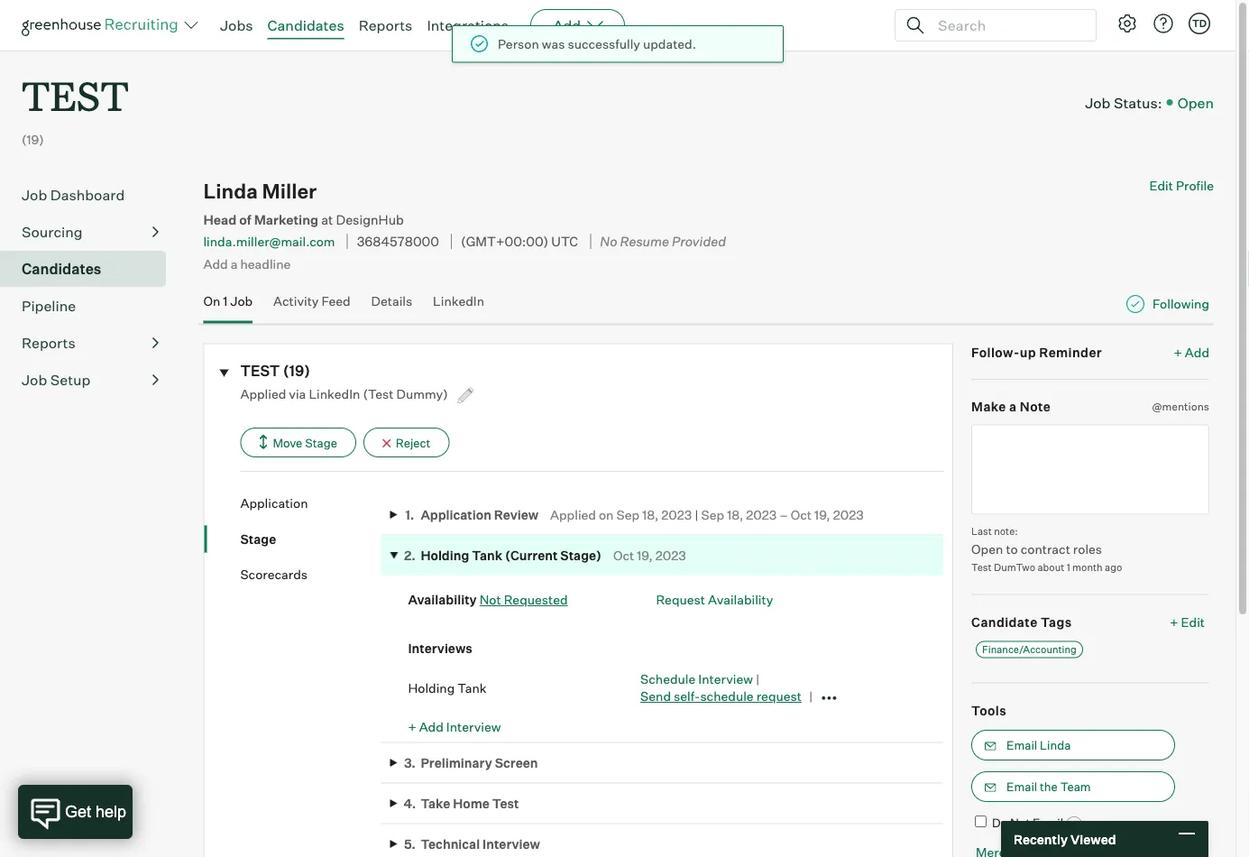 Task type: locate. For each thing, give the bounding box(es) containing it.
0 horizontal spatial oct
[[614, 548, 635, 564]]

candidates link
[[268, 16, 344, 34], [22, 258, 159, 280]]

0 vertical spatial a
[[231, 256, 238, 271]]

reports link down the pipeline link
[[22, 332, 159, 354]]

holding down interviews
[[408, 680, 455, 696]]

0 vertical spatial not
[[480, 592, 501, 608]]

1 vertical spatial not
[[1011, 816, 1031, 830]]

linda inside linda miller head of marketing at designhub
[[203, 179, 258, 204]]

a
[[231, 256, 238, 271], [1010, 399, 1017, 415]]

profile
[[1177, 178, 1215, 194]]

reports left integrations
[[359, 16, 413, 34]]

Do Not Email checkbox
[[976, 816, 987, 828]]

test right home
[[493, 796, 519, 812]]

reports link left integrations
[[359, 16, 413, 34]]

1 vertical spatial (19)
[[283, 362, 310, 380]]

(19) down test link
[[22, 132, 44, 148]]

open inside last note: open to contract roles test dumtwo               about 1 month               ago
[[972, 541, 1004, 557]]

test left "dumtwo"
[[972, 561, 992, 574]]

2023 right –
[[833, 507, 864, 523]]

1 vertical spatial +
[[1171, 614, 1179, 630]]

candidates right jobs link
[[268, 16, 344, 34]]

not left the requested
[[480, 592, 501, 608]]

jobs
[[220, 16, 253, 34]]

application up stage link
[[240, 495, 308, 511]]

interview down home
[[483, 836, 540, 852]]

1 vertical spatial test
[[493, 796, 519, 812]]

1 horizontal spatial test
[[240, 362, 280, 380]]

2 vertical spatial +
[[408, 719, 417, 735]]

holding
[[421, 548, 469, 564], [408, 680, 455, 696]]

not right do
[[1011, 816, 1031, 830]]

19,
[[815, 507, 831, 523], [637, 548, 653, 564]]

0 horizontal spatial linda
[[203, 179, 258, 204]]

+ inside "link"
[[1174, 344, 1183, 360]]

0 vertical spatial email
[[1007, 738, 1038, 753]]

application
[[240, 495, 308, 511], [421, 507, 492, 523]]

oct right –
[[791, 507, 812, 523]]

do not email
[[993, 816, 1064, 830]]

1 vertical spatial reports
[[22, 334, 76, 352]]

candidates link down "sourcing" link
[[22, 258, 159, 280]]

preliminary
[[421, 755, 492, 771]]

1 horizontal spatial application
[[421, 507, 492, 523]]

0 horizontal spatial sep
[[617, 507, 640, 523]]

add button
[[531, 9, 625, 42]]

linkedin link
[[433, 293, 485, 320]]

applied left "on"
[[550, 507, 596, 523]]

1 vertical spatial |
[[756, 671, 760, 687]]

email inside "button"
[[1007, 738, 1038, 753]]

18,
[[643, 507, 659, 523], [727, 507, 744, 523]]

0 vertical spatial reports
[[359, 16, 413, 34]]

candidates link right jobs link
[[268, 16, 344, 34]]

1 horizontal spatial a
[[1010, 399, 1017, 415]]

1 vertical spatial open
[[972, 541, 1004, 557]]

+ for + add
[[1174, 344, 1183, 360]]

job for job setup
[[22, 371, 47, 389]]

1 vertical spatial 19,
[[637, 548, 653, 564]]

3. preliminary screen
[[404, 755, 538, 771]]

review
[[494, 507, 539, 523]]

0 vertical spatial (19)
[[22, 132, 44, 148]]

sourcing
[[22, 223, 83, 241]]

3.
[[404, 755, 416, 771]]

application right 1.
[[421, 507, 492, 523]]

add
[[553, 16, 581, 34], [203, 256, 228, 271], [1186, 344, 1210, 360], [419, 719, 444, 735]]

1 horizontal spatial reports
[[359, 16, 413, 34]]

0 horizontal spatial reports link
[[22, 332, 159, 354]]

test link
[[22, 51, 129, 126]]

stage right move
[[305, 435, 337, 450]]

linda
[[203, 179, 258, 204], [1040, 738, 1071, 753]]

(19)
[[22, 132, 44, 148], [283, 362, 310, 380]]

0 vertical spatial test
[[22, 69, 129, 122]]

1 vertical spatial interview
[[447, 719, 501, 735]]

19, down 1. application review applied on  sep 18, 2023 | sep 18, 2023 – oct 19, 2023
[[637, 548, 653, 564]]

0 horizontal spatial 1
[[223, 293, 228, 309]]

on 1 job
[[203, 293, 253, 309]]

dashboard
[[50, 186, 125, 204]]

sep left –
[[702, 507, 725, 523]]

0 vertical spatial 19,
[[815, 507, 831, 523]]

move
[[273, 435, 303, 450]]

test for test
[[22, 69, 129, 122]]

0 horizontal spatial open
[[972, 541, 1004, 557]]

sourcing link
[[22, 221, 159, 243]]

scorecards
[[240, 567, 308, 583]]

reports link
[[359, 16, 413, 34], [22, 332, 159, 354]]

email
[[1007, 738, 1038, 753], [1007, 780, 1038, 794], [1033, 816, 1064, 830]]

2 vertical spatial interview
[[483, 836, 540, 852]]

email up email the team
[[1007, 738, 1038, 753]]

job right on
[[231, 293, 253, 309]]

tank up + add interview link
[[458, 680, 487, 696]]

1 horizontal spatial sep
[[702, 507, 725, 523]]

interview for + add interview
[[447, 719, 501, 735]]

1 horizontal spatial availability
[[708, 592, 774, 608]]

linkedin
[[433, 293, 485, 309], [309, 386, 360, 402]]

open down the last
[[972, 541, 1004, 557]]

1 right on
[[223, 293, 228, 309]]

1 vertical spatial reports link
[[22, 332, 159, 354]]

1 vertical spatial candidates
[[22, 260, 101, 278]]

oct down 1. application review applied on  sep 18, 2023 | sep 18, 2023 – oct 19, 2023
[[614, 548, 635, 564]]

reports down pipeline
[[22, 334, 76, 352]]

(19) up via
[[283, 362, 310, 380]]

activity feed link
[[273, 293, 351, 320]]

oct 19, 2023
[[614, 548, 687, 564]]

interview
[[699, 671, 753, 687], [447, 719, 501, 735], [483, 836, 540, 852]]

follow-
[[972, 344, 1020, 360]]

0 vertical spatial tank
[[472, 548, 503, 564]]

stage inside button
[[305, 435, 337, 450]]

job up sourcing
[[22, 186, 47, 204]]

on
[[599, 507, 614, 523]]

0 vertical spatial edit
[[1150, 178, 1174, 194]]

1 vertical spatial linkedin
[[309, 386, 360, 402]]

add inside popup button
[[553, 16, 581, 34]]

2023 up "request"
[[656, 548, 687, 564]]

+
[[1174, 344, 1183, 360], [1171, 614, 1179, 630], [408, 719, 417, 735]]

recently
[[1014, 831, 1068, 847]]

0 horizontal spatial application
[[240, 495, 308, 511]]

holding right "2."
[[421, 548, 469, 564]]

job status:
[[1086, 93, 1163, 111]]

0 vertical spatial +
[[1174, 344, 1183, 360]]

1 vertical spatial linda
[[1040, 738, 1071, 753]]

applied
[[240, 386, 286, 402], [550, 507, 596, 523]]

interview inside schedule interview | send self-schedule request
[[699, 671, 753, 687]]

0 vertical spatial interview
[[699, 671, 753, 687]]

0 horizontal spatial a
[[231, 256, 238, 271]]

1 horizontal spatial 19,
[[815, 507, 831, 523]]

1 horizontal spatial linda
[[1040, 738, 1071, 753]]

test down greenhouse recruiting image
[[22, 69, 129, 122]]

linkedin right via
[[309, 386, 360, 402]]

activity feed
[[273, 293, 351, 309]]

0 horizontal spatial not
[[480, 592, 501, 608]]

integrations
[[427, 16, 509, 34]]

feed
[[322, 293, 351, 309]]

1 horizontal spatial 1
[[1067, 561, 1071, 574]]

candidates down sourcing
[[22, 260, 101, 278]]

move stage button
[[240, 428, 356, 458]]

1 horizontal spatial 18,
[[727, 507, 744, 523]]

take
[[421, 796, 450, 812]]

test down on 1 job link
[[240, 362, 280, 380]]

a left headline on the top of the page
[[231, 256, 238, 271]]

1 horizontal spatial stage
[[305, 435, 337, 450]]

0 horizontal spatial test
[[22, 69, 129, 122]]

email linda button
[[972, 730, 1176, 761]]

interview up schedule
[[699, 671, 753, 687]]

job setup link
[[22, 369, 159, 391]]

tags
[[1041, 614, 1073, 630]]

1 horizontal spatial candidates
[[268, 16, 344, 34]]

1 right about
[[1067, 561, 1071, 574]]

0 vertical spatial candidates link
[[268, 16, 344, 34]]

reports
[[359, 16, 413, 34], [22, 334, 76, 352]]

1 vertical spatial test
[[240, 362, 280, 380]]

email for email the team
[[1007, 780, 1038, 794]]

candidates
[[268, 16, 344, 34], [22, 260, 101, 278]]

1 availability from the left
[[408, 592, 477, 608]]

+ for + add interview
[[408, 719, 417, 735]]

0 horizontal spatial applied
[[240, 386, 286, 402]]

18, up oct 19, 2023 on the bottom
[[643, 507, 659, 523]]

Search text field
[[934, 12, 1080, 38]]

2 18, from the left
[[727, 507, 744, 523]]

+ add interview
[[408, 719, 501, 735]]

tank up availability not requested
[[472, 548, 503, 564]]

resume
[[620, 233, 669, 249]]

job for job dashboard
[[22, 186, 47, 204]]

add up was
[[553, 16, 581, 34]]

the
[[1040, 780, 1058, 794]]

edit profile link
[[1150, 178, 1215, 194]]

email inside button
[[1007, 780, 1038, 794]]

job left status:
[[1086, 93, 1111, 111]]

interview up 3. preliminary screen
[[447, 719, 501, 735]]

job left setup
[[22, 371, 47, 389]]

sep right "on"
[[617, 507, 640, 523]]

|
[[695, 507, 699, 523], [756, 671, 760, 687]]

0 vertical spatial test
[[972, 561, 992, 574]]

0 horizontal spatial availability
[[408, 592, 477, 608]]

at
[[321, 211, 333, 228]]

0 horizontal spatial test
[[493, 796, 519, 812]]

linda inside "button"
[[1040, 738, 1071, 753]]

1 vertical spatial email
[[1007, 780, 1038, 794]]

month
[[1073, 561, 1103, 574]]

linda up the
[[1040, 738, 1071, 753]]

0 vertical spatial linda
[[203, 179, 258, 204]]

marketing
[[254, 211, 319, 228]]

0 horizontal spatial candidates link
[[22, 258, 159, 280]]

tank
[[472, 548, 503, 564], [458, 680, 487, 696]]

0 vertical spatial |
[[695, 507, 699, 523]]

1 vertical spatial a
[[1010, 399, 1017, 415]]

linda up head
[[203, 179, 258, 204]]

request
[[757, 689, 802, 704]]

0 horizontal spatial linkedin
[[309, 386, 360, 402]]

availability up interviews
[[408, 592, 477, 608]]

19, right –
[[815, 507, 831, 523]]

utc
[[552, 233, 579, 249]]

1 vertical spatial edit
[[1182, 614, 1206, 630]]

0 vertical spatial linkedin
[[433, 293, 485, 309]]

0 horizontal spatial 19,
[[637, 548, 653, 564]]

None text field
[[972, 425, 1210, 515]]

add down following
[[1186, 344, 1210, 360]]

technical
[[421, 836, 480, 852]]

not for requested
[[480, 592, 501, 608]]

2 vertical spatial email
[[1033, 816, 1064, 830]]

0 vertical spatial stage
[[305, 435, 337, 450]]

applied down test (19)
[[240, 386, 286, 402]]

0 vertical spatial holding
[[421, 548, 469, 564]]

applied via linkedin (test dummy)
[[240, 386, 451, 402]]

open right status:
[[1178, 93, 1215, 111]]

email up recently
[[1033, 816, 1064, 830]]

1 horizontal spatial edit
[[1182, 614, 1206, 630]]

1 vertical spatial applied
[[550, 507, 596, 523]]

1 horizontal spatial |
[[756, 671, 760, 687]]

dumtwo
[[994, 561, 1036, 574]]

email for email linda
[[1007, 738, 1038, 753]]

0 horizontal spatial (19)
[[22, 132, 44, 148]]

1 vertical spatial 1
[[1067, 561, 1071, 574]]

schedule interview | send self-schedule request
[[641, 671, 802, 704]]

0 vertical spatial oct
[[791, 507, 812, 523]]

a left note
[[1010, 399, 1017, 415]]

test
[[22, 69, 129, 122], [240, 362, 280, 380]]

0 horizontal spatial 18,
[[643, 507, 659, 523]]

1 horizontal spatial linkedin
[[433, 293, 485, 309]]

availability right "request"
[[708, 592, 774, 608]]

linda miller head of marketing at designhub
[[203, 179, 404, 228]]

sep
[[617, 507, 640, 523], [702, 507, 725, 523]]

18, left –
[[727, 507, 744, 523]]

@mentions
[[1153, 400, 1210, 413]]

1 horizontal spatial open
[[1178, 93, 1215, 111]]

2 availability from the left
[[708, 592, 774, 608]]

request
[[656, 592, 706, 608]]

1 sep from the left
[[617, 507, 640, 523]]

not for email
[[1011, 816, 1031, 830]]

contract
[[1021, 541, 1071, 557]]

1 horizontal spatial not
[[1011, 816, 1031, 830]]

0 vertical spatial reports link
[[359, 16, 413, 34]]

1 inside last note: open to contract roles test dumtwo               about 1 month               ago
[[1067, 561, 1071, 574]]

add down holding tank
[[419, 719, 444, 735]]

1 horizontal spatial (19)
[[283, 362, 310, 380]]

1 horizontal spatial test
[[972, 561, 992, 574]]

email left the
[[1007, 780, 1038, 794]]

linkedin right details
[[433, 293, 485, 309]]

1 horizontal spatial applied
[[550, 507, 596, 523]]

test (19)
[[240, 362, 310, 380]]

td
[[1193, 17, 1207, 29]]

1 horizontal spatial oct
[[791, 507, 812, 523]]

stage up scorecards
[[240, 531, 276, 547]]

to
[[1006, 541, 1018, 557]]

0 horizontal spatial stage
[[240, 531, 276, 547]]



Task type: vqa. For each thing, say whether or not it's contained in the screenshot.
requested
yes



Task type: describe. For each thing, give the bounding box(es) containing it.
(gmt+00:00)
[[461, 233, 549, 249]]

1 vertical spatial stage
[[240, 531, 276, 547]]

availability not requested
[[408, 592, 568, 608]]

5.
[[404, 836, 416, 852]]

| inside schedule interview | send self-schedule request
[[756, 671, 760, 687]]

td button
[[1186, 9, 1215, 38]]

2.
[[404, 548, 416, 564]]

following
[[1153, 296, 1210, 312]]

pipeline link
[[22, 295, 159, 317]]

1 horizontal spatial candidates link
[[268, 16, 344, 34]]

roles
[[1074, 541, 1103, 557]]

requested
[[504, 592, 568, 608]]

person
[[498, 36, 539, 52]]

linda.miller@mail.com
[[203, 234, 335, 249]]

self-
[[674, 689, 701, 704]]

(gmt+00:00) utc
[[461, 233, 579, 249]]

0 horizontal spatial reports
[[22, 334, 76, 352]]

a for make
[[1010, 399, 1017, 415]]

+ add link
[[1174, 343, 1210, 361]]

0 vertical spatial 1
[[223, 293, 228, 309]]

job for job status:
[[1086, 93, 1111, 111]]

+ add interview link
[[408, 719, 501, 735]]

job setup
[[22, 371, 91, 389]]

provided
[[672, 233, 726, 249]]

greenhouse recruiting image
[[22, 14, 184, 36]]

email the team
[[1007, 780, 1091, 794]]

designhub
[[336, 211, 404, 228]]

add inside "link"
[[1186, 344, 1210, 360]]

person was successfully updated.
[[498, 36, 697, 52]]

scorecards link
[[240, 566, 381, 583]]

screen
[[495, 755, 538, 771]]

following link
[[1153, 295, 1210, 313]]

reject
[[396, 435, 431, 450]]

add a headline
[[203, 256, 291, 271]]

job dashboard
[[22, 186, 125, 204]]

home
[[453, 796, 490, 812]]

stage)
[[561, 548, 602, 564]]

1 vertical spatial oct
[[614, 548, 635, 564]]

make a note
[[972, 399, 1051, 415]]

finance/accounting
[[983, 643, 1077, 656]]

request availability
[[656, 592, 774, 608]]

dummy)
[[397, 386, 448, 402]]

note
[[1020, 399, 1051, 415]]

test for test (19)
[[240, 362, 280, 380]]

–
[[780, 507, 788, 523]]

activity
[[273, 293, 319, 309]]

0 vertical spatial open
[[1178, 93, 1215, 111]]

1 vertical spatial candidates link
[[22, 258, 159, 280]]

details
[[371, 293, 413, 309]]

via
[[289, 386, 306, 402]]

head
[[203, 211, 237, 228]]

successfully
[[568, 36, 641, 52]]

move stage
[[273, 435, 337, 450]]

of
[[239, 211, 251, 228]]

ago
[[1105, 561, 1123, 574]]

updated.
[[643, 36, 697, 52]]

4. take home test
[[404, 796, 519, 812]]

finance/accounting link
[[976, 641, 1083, 658]]

+ for + edit
[[1171, 614, 1179, 630]]

send
[[641, 689, 671, 704]]

2 sep from the left
[[702, 507, 725, 523]]

schedule
[[641, 671, 696, 687]]

note:
[[994, 525, 1018, 537]]

interview for 5. technical interview
[[483, 836, 540, 852]]

+ add
[[1174, 344, 1210, 360]]

2023 up oct 19, 2023 on the bottom
[[662, 507, 692, 523]]

1 18, from the left
[[643, 507, 659, 523]]

not requested button
[[480, 592, 568, 608]]

1 vertical spatial holding
[[408, 680, 455, 696]]

2023 left –
[[746, 507, 777, 523]]

configure image
[[1117, 13, 1139, 34]]

0 horizontal spatial |
[[695, 507, 699, 523]]

+ edit
[[1171, 614, 1206, 630]]

pipeline
[[22, 297, 76, 315]]

setup
[[50, 371, 91, 389]]

miller
[[262, 179, 317, 204]]

job dashboard link
[[22, 184, 159, 206]]

add up on
[[203, 256, 228, 271]]

interviews
[[408, 641, 473, 657]]

test inside last note: open to contract roles test dumtwo               about 1 month               ago
[[972, 561, 992, 574]]

candidate tags
[[972, 614, 1073, 630]]

0 horizontal spatial candidates
[[22, 260, 101, 278]]

schedule interview link
[[641, 671, 753, 687]]

reject button
[[363, 428, 450, 458]]

0 horizontal spatial edit
[[1150, 178, 1174, 194]]

headline
[[240, 256, 291, 271]]

make
[[972, 399, 1007, 415]]

status:
[[1114, 93, 1163, 111]]

a for add
[[231, 256, 238, 271]]

application inside application link
[[240, 495, 308, 511]]

jobs link
[[220, 16, 253, 34]]

up
[[1020, 344, 1037, 360]]

last
[[972, 525, 992, 537]]

send self-schedule request link
[[641, 689, 802, 704]]

+ edit link
[[1166, 610, 1210, 634]]

holding tank
[[408, 680, 487, 696]]

on
[[203, 293, 220, 309]]

0 vertical spatial applied
[[240, 386, 286, 402]]

no
[[600, 233, 618, 249]]

request availability button
[[656, 592, 774, 608]]

reminder
[[1040, 344, 1103, 360]]

follow-up reminder
[[972, 344, 1103, 360]]

email the team button
[[972, 772, 1176, 802]]

@mentions link
[[1153, 398, 1210, 416]]

schedule
[[701, 689, 754, 704]]

1 horizontal spatial reports link
[[359, 16, 413, 34]]

edit profile
[[1150, 178, 1215, 194]]

no resume provided
[[600, 233, 726, 249]]

1 vertical spatial tank
[[458, 680, 487, 696]]

0 vertical spatial candidates
[[268, 16, 344, 34]]

about
[[1038, 561, 1065, 574]]



